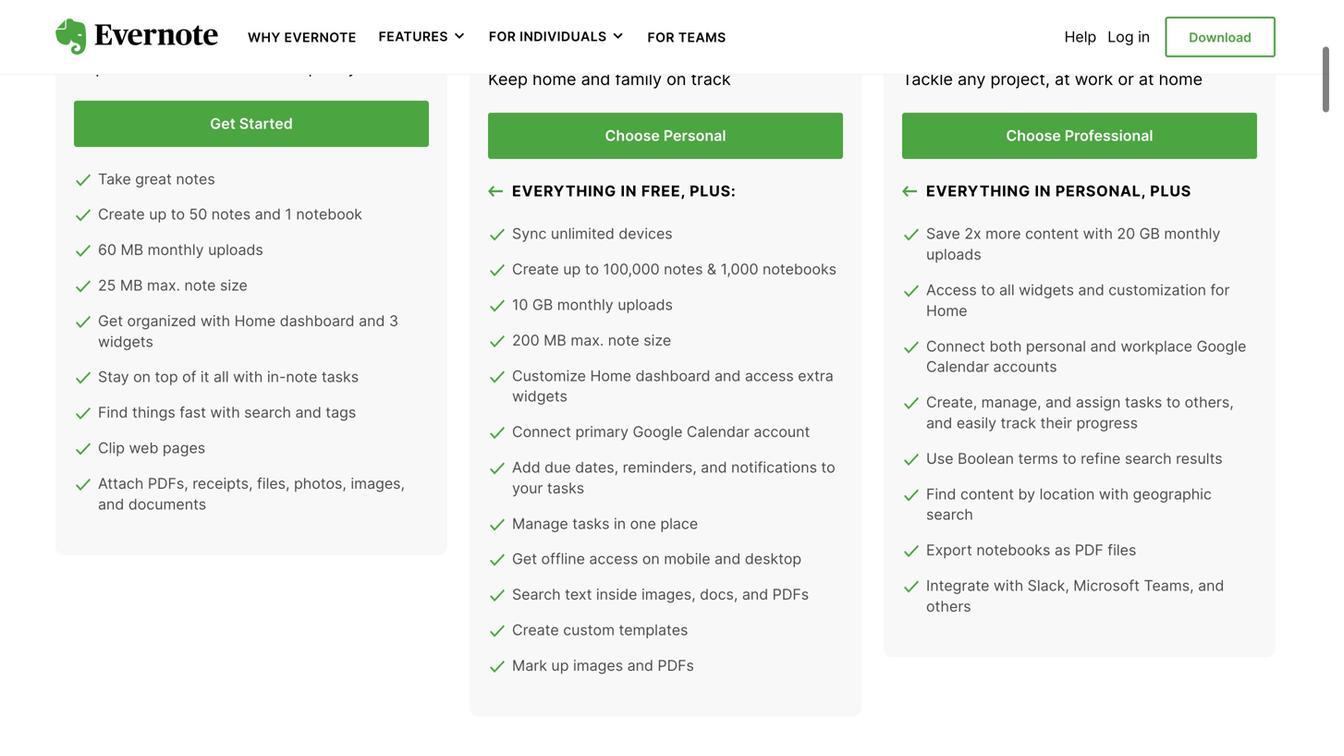 Task type: locate. For each thing, give the bounding box(es) containing it.
in left "one"
[[614, 515, 626, 533]]

keep
[[488, 69, 528, 89]]

1 vertical spatial notebooks
[[976, 541, 1050, 559]]

home right or
[[1159, 69, 1203, 89]]

create for gb
[[512, 260, 559, 278]]

1 vertical spatial create
[[512, 260, 559, 278]]

log in link
[[1108, 28, 1150, 46]]

content down everything in personal, plus
[[1025, 225, 1079, 243]]

by
[[1018, 485, 1035, 503]]

manage
[[512, 515, 568, 533]]

0 vertical spatial gb
[[1139, 225, 1160, 243]]

search up export
[[926, 506, 973, 524]]

2 horizontal spatial widgets
[[1019, 281, 1074, 299]]

calendar left account
[[687, 423, 750, 441]]

create for mb
[[98, 205, 145, 223]]

0 horizontal spatial choose
[[605, 127, 660, 145]]

search down in-
[[244, 404, 291, 422]]

download
[[1189, 30, 1252, 45]]

0 vertical spatial pdfs
[[773, 586, 809, 604]]

tasks inside create, manage, and assign tasks to others, and easily track their progress
[[1125, 393, 1162, 411]]

and right personal
[[1090, 337, 1117, 355]]

size up customize home dashboard and access extra widgets
[[644, 331, 671, 349]]

and down save 2x more content with 20 gb monthly uploads
[[1078, 281, 1104, 299]]

connect both personal and workplace google calendar accounts
[[926, 337, 1247, 376]]

connect for connect primary google calendar account
[[512, 423, 571, 441]]

0 vertical spatial up
[[149, 205, 167, 223]]

1 horizontal spatial calendar
[[926, 358, 989, 376]]

1 vertical spatial max.
[[571, 331, 604, 349]]

with left 20
[[1083, 225, 1113, 243]]

0 vertical spatial widgets
[[1019, 281, 1074, 299]]

organized
[[127, 312, 196, 330]]

1 vertical spatial notes
[[211, 205, 251, 223]]

size
[[220, 276, 248, 294], [644, 331, 671, 349]]

0 vertical spatial note
[[184, 276, 216, 294]]

up down take great notes at the top
[[149, 205, 167, 223]]

get left started at top left
[[210, 115, 236, 133]]

1 horizontal spatial home
[[590, 367, 631, 385]]

2x
[[964, 225, 981, 243]]

connect left both
[[926, 337, 985, 355]]

1 vertical spatial connect
[[512, 423, 571, 441]]

1 everything from the left
[[512, 182, 617, 200]]

uploads down create up to 50 notes and 1 notebook
[[208, 241, 263, 259]]

stay on top of it all with in-note tasks
[[98, 368, 359, 386]]

widgets down customize
[[512, 387, 567, 406]]

widgets inside access to all widgets and customization for home
[[1019, 281, 1074, 299]]

0 vertical spatial create
[[98, 205, 145, 223]]

home inside customize home dashboard and access extra widgets
[[590, 367, 631, 385]]

dashboard inside get organized with home dashboard and 3 widgets
[[280, 312, 355, 330]]

and up connect primary google calendar account
[[715, 367, 741, 385]]

0 horizontal spatial track
[[691, 69, 731, 89]]

up down unlimited
[[563, 260, 581, 278]]

or
[[1118, 69, 1134, 89]]

0 vertical spatial size
[[220, 276, 248, 294]]

gb right 20
[[1139, 225, 1160, 243]]

track inside create, manage, and assign tasks to others, and easily track their progress
[[1001, 414, 1036, 432]]

and inside customize home dashboard and access extra widgets
[[715, 367, 741, 385]]

customization
[[1109, 281, 1206, 299]]

notebooks right 1,000 on the right top of the page
[[763, 260, 837, 278]]

1 vertical spatial content
[[960, 485, 1014, 503]]

their
[[1040, 414, 1072, 432]]

0 vertical spatial connect
[[926, 337, 985, 355]]

everything for unlimited
[[512, 182, 617, 200]]

get for get offline access on mobile and desktop
[[512, 550, 537, 568]]

up right mark
[[551, 657, 569, 675]]

max. for organized
[[147, 276, 180, 294]]

2 vertical spatial create
[[512, 621, 559, 639]]

0 vertical spatial dashboard
[[280, 312, 355, 330]]

max. down 10 gb monthly uploads
[[571, 331, 604, 349]]

note down '60 mb monthly uploads'
[[184, 276, 216, 294]]

to left others,
[[1166, 393, 1181, 411]]

to right notifications
[[821, 458, 835, 476]]

1 horizontal spatial home
[[1159, 69, 1203, 89]]

notes up 50
[[176, 170, 215, 188]]

1 horizontal spatial pdfs
[[773, 586, 809, 604]]

in right log
[[1138, 28, 1150, 46]]

evernote logo image
[[55, 19, 218, 55]]

find inside find content by location with geographic search
[[926, 485, 956, 503]]

choose for choose personal
[[605, 127, 660, 145]]

1 horizontal spatial gb
[[1139, 225, 1160, 243]]

1 vertical spatial gb
[[532, 296, 553, 314]]

and left tags
[[295, 404, 321, 422]]

features button
[[379, 28, 467, 46]]

0 horizontal spatial images,
[[351, 475, 405, 493]]

for up keep
[[489, 29, 516, 45]]

refine
[[1081, 450, 1121, 468]]

mark
[[512, 657, 547, 675]]

0 horizontal spatial find
[[98, 404, 128, 422]]

dashboard
[[280, 312, 355, 330], [636, 367, 710, 385]]

2 horizontal spatial monthly
[[1164, 225, 1221, 243]]

on right family
[[667, 69, 686, 89]]

1 vertical spatial google
[[633, 423, 683, 441]]

access inside customize home dashboard and access extra widgets
[[745, 367, 794, 385]]

connect for connect both personal and workplace google calendar accounts
[[926, 337, 985, 355]]

with right fast
[[210, 404, 240, 422]]

choose inside "link"
[[1006, 127, 1061, 145]]

0 vertical spatial mb
[[121, 241, 143, 259]]

at left work
[[1055, 69, 1070, 89]]

1 horizontal spatial images,
[[642, 586, 696, 604]]

monthly down plus
[[1164, 225, 1221, 243]]

1 horizontal spatial size
[[644, 331, 671, 349]]

project,
[[990, 69, 1050, 89]]

google down for
[[1197, 337, 1247, 355]]

and right teams,
[[1198, 577, 1224, 595]]

0 vertical spatial all
[[999, 281, 1015, 299]]

for inside for individuals button
[[489, 29, 516, 45]]

devices
[[619, 225, 673, 243]]

1 vertical spatial images,
[[642, 586, 696, 604]]

1 vertical spatial all
[[214, 368, 229, 386]]

connect inside connect both personal and workplace google calendar accounts
[[926, 337, 985, 355]]

why evernote link
[[248, 28, 357, 46]]

in for everything in personal, plus
[[1035, 182, 1051, 200]]

and left 1
[[255, 205, 281, 223]]

images,
[[351, 475, 405, 493], [642, 586, 696, 604]]

home up in-
[[234, 312, 276, 330]]

1 vertical spatial widgets
[[98, 333, 153, 351]]

up for gb
[[563, 260, 581, 278]]

search inside find content by location with geographic search
[[926, 506, 973, 524]]

0 horizontal spatial on
[[133, 368, 151, 386]]

professional
[[1065, 127, 1153, 145]]

on left top
[[133, 368, 151, 386]]

create down take
[[98, 205, 145, 223]]

monthly up 200 mb max. note size
[[557, 296, 614, 314]]

2 vertical spatial up
[[551, 657, 569, 675]]

1 vertical spatial size
[[644, 331, 671, 349]]

for inside for teams link
[[648, 30, 675, 45]]

1 horizontal spatial find
[[926, 485, 956, 503]]

0 horizontal spatial size
[[220, 276, 248, 294]]

mark up images and pdfs
[[512, 657, 694, 675]]

get inside get started "link"
[[210, 115, 236, 133]]

calendar up create,
[[926, 358, 989, 376]]

integrate with slack, microsoft teams, and others
[[926, 577, 1224, 616]]

log in
[[1108, 28, 1150, 46]]

in for everything in free, plus:
[[621, 182, 637, 200]]

all right it
[[214, 368, 229, 386]]

0 horizontal spatial access
[[589, 550, 638, 568]]

monthly up the "25 mb max. note size"
[[148, 241, 204, 259]]

others,
[[1185, 393, 1234, 411]]

find for find things fast with search and tags
[[98, 404, 128, 422]]

1 vertical spatial access
[[589, 550, 638, 568]]

notes left "&"
[[664, 260, 703, 278]]

all inside access to all widgets and customization for home
[[999, 281, 1015, 299]]

get for get started
[[210, 115, 236, 133]]

top
[[155, 368, 178, 386]]

0 horizontal spatial widgets
[[98, 333, 153, 351]]

receipts,
[[192, 475, 253, 493]]

0 vertical spatial on
[[667, 69, 686, 89]]

manage tasks in one place
[[512, 515, 698, 533]]

choose
[[605, 127, 660, 145], [1006, 127, 1061, 145]]

great
[[135, 170, 172, 188]]

mb right 25
[[120, 276, 143, 294]]

widgets inside get organized with home dashboard and 3 widgets
[[98, 333, 153, 351]]

sync unlimited devices
[[512, 225, 673, 243]]

25 mb max. note size
[[98, 276, 248, 294]]

1 horizontal spatial connect
[[926, 337, 985, 355]]

1 horizontal spatial google
[[1197, 337, 1247, 355]]

with inside find content by location with geographic search
[[1099, 485, 1129, 503]]

plus
[[1150, 182, 1192, 200]]

to down sync unlimited devices
[[585, 260, 599, 278]]

size for 25 mb max. note size
[[220, 276, 248, 294]]

note down get organized with home dashboard and 3 widgets
[[286, 368, 317, 386]]

0 horizontal spatial gb
[[532, 296, 553, 314]]

reminders,
[[623, 458, 697, 476]]

0 vertical spatial calendar
[[926, 358, 989, 376]]

note
[[184, 276, 216, 294], [608, 331, 639, 349], [286, 368, 317, 386]]

1 horizontal spatial widgets
[[512, 387, 567, 406]]

create, manage, and assign tasks to others, and easily track their progress
[[926, 393, 1234, 432]]

mb right 60
[[121, 241, 143, 259]]

content inside save 2x more content with 20 gb monthly uploads
[[1025, 225, 1079, 243]]

1 horizontal spatial content
[[1025, 225, 1079, 243]]

2 horizontal spatial search
[[1125, 450, 1172, 468]]

content down the boolean on the right bottom of the page
[[960, 485, 1014, 503]]

0 horizontal spatial content
[[960, 485, 1014, 503]]

gb right 10
[[532, 296, 553, 314]]

2 horizontal spatial home
[[926, 302, 968, 320]]

with left slack,
[[994, 577, 1023, 595]]

1 horizontal spatial at
[[1139, 69, 1154, 89]]

widgets up stay
[[98, 333, 153, 351]]

1 vertical spatial search
[[1125, 450, 1172, 468]]

1 horizontal spatial monthly
[[557, 296, 614, 314]]

add
[[512, 458, 541, 476]]

home
[[926, 302, 968, 320], [234, 312, 276, 330], [590, 367, 631, 385]]

widgets down save 2x more content with 20 gb monthly uploads
[[1019, 281, 1074, 299]]

dashboard up connect primary google calendar account
[[636, 367, 710, 385]]

for left teams
[[648, 30, 675, 45]]

2 choose from the left
[[1006, 127, 1061, 145]]

clip
[[98, 439, 125, 457]]

200 mb max. note size
[[512, 331, 671, 349]]

home down 200 mb max. note size
[[590, 367, 631, 385]]

find down use
[[926, 485, 956, 503]]

calendar inside connect both personal and workplace google calendar accounts
[[926, 358, 989, 376]]

0 horizontal spatial note
[[184, 276, 216, 294]]

2 vertical spatial notes
[[664, 260, 703, 278]]

everything up 2x at the top of the page
[[926, 182, 1031, 200]]

notebooks left as
[[976, 541, 1050, 559]]

2 everything from the left
[[926, 182, 1031, 200]]

0 horizontal spatial for
[[489, 29, 516, 45]]

1 horizontal spatial notebooks
[[976, 541, 1050, 559]]

10 gb monthly uploads
[[512, 296, 673, 314]]

1 vertical spatial note
[[608, 331, 639, 349]]

personal
[[1026, 337, 1086, 355]]

all right the "access"
[[999, 281, 1015, 299]]

1 vertical spatial dashboard
[[636, 367, 710, 385]]

get up search
[[512, 550, 537, 568]]

gb
[[1139, 225, 1160, 243], [532, 296, 553, 314]]

choose down project,
[[1006, 127, 1061, 145]]

0 vertical spatial notes
[[176, 170, 215, 188]]

images, right photos,
[[351, 475, 405, 493]]

1 vertical spatial get
[[98, 312, 123, 330]]

and inside attach pdfs, receipts, files, photos, images, and documents
[[98, 495, 124, 513]]

monthly for get organized with home dashboard and 3 widgets
[[148, 241, 204, 259]]

home down the "access"
[[926, 302, 968, 320]]

images, inside attach pdfs, receipts, files, photos, images, and documents
[[351, 475, 405, 493]]

your
[[512, 479, 543, 497]]

0 vertical spatial get
[[210, 115, 236, 133]]

unlimited
[[551, 225, 615, 243]]

access
[[926, 281, 977, 299]]

tasks down due
[[547, 479, 584, 497]]

0 vertical spatial access
[[745, 367, 794, 385]]

0 vertical spatial google
[[1197, 337, 1247, 355]]

0 vertical spatial images,
[[351, 475, 405, 493]]

1 horizontal spatial on
[[642, 550, 660, 568]]

2 horizontal spatial get
[[512, 550, 537, 568]]

use boolean terms to refine search results
[[926, 450, 1223, 468]]

tasks up tags
[[322, 368, 359, 386]]

personal
[[664, 127, 726, 145]]

mb right 200
[[544, 331, 567, 349]]

0 horizontal spatial monthly
[[148, 241, 204, 259]]

2 home from the left
[[1159, 69, 1203, 89]]

0 horizontal spatial home
[[234, 312, 276, 330]]

2 vertical spatial mb
[[544, 331, 567, 349]]

pdfs down the desktop
[[773, 586, 809, 604]]

2 horizontal spatial note
[[608, 331, 639, 349]]

get for get organized with home dashboard and 3 widgets
[[98, 312, 123, 330]]

0 horizontal spatial all
[[214, 368, 229, 386]]

with right organized on the top left of the page
[[200, 312, 230, 330]]

0 vertical spatial content
[[1025, 225, 1079, 243]]

0 vertical spatial max.
[[147, 276, 180, 294]]

connect up 'add'
[[512, 423, 571, 441]]

in for log in
[[1138, 28, 1150, 46]]

for
[[1211, 281, 1230, 299]]

2 vertical spatial get
[[512, 550, 537, 568]]

personal,
[[1056, 182, 1146, 200]]

and down attach
[[98, 495, 124, 513]]

help
[[1065, 28, 1097, 46]]

max. up organized on the top left of the page
[[147, 276, 180, 294]]

and right reminders,
[[701, 458, 727, 476]]

with inside save 2x more content with 20 gb monthly uploads
[[1083, 225, 1113, 243]]

for teams
[[648, 30, 726, 45]]

search text inside images, docs, and pdfs
[[512, 586, 809, 604]]

find things fast with search and tags
[[98, 404, 356, 422]]

to left 50
[[171, 205, 185, 223]]

plus:
[[690, 182, 736, 200]]

1,000
[[721, 260, 758, 278]]

get offline access on mobile and desktop
[[512, 550, 802, 568]]

add due dates, reminders, and notifications to your tasks
[[512, 458, 835, 497]]

1 horizontal spatial for
[[648, 30, 675, 45]]

notebook
[[296, 205, 362, 223]]

stay
[[98, 368, 129, 386]]

find down stay
[[98, 404, 128, 422]]

track
[[691, 69, 731, 89], [1001, 414, 1036, 432]]

tasks up progress
[[1125, 393, 1162, 411]]

0 horizontal spatial google
[[633, 423, 683, 441]]

everything in free, plus:
[[512, 182, 736, 200]]

with
[[1083, 225, 1113, 243], [200, 312, 230, 330], [233, 368, 263, 386], [210, 404, 240, 422], [1099, 485, 1129, 503], [994, 577, 1023, 595]]

to right the "access"
[[981, 281, 995, 299]]

1 horizontal spatial max.
[[571, 331, 604, 349]]

uploads down 100,000
[[618, 296, 673, 314]]

and inside the add due dates, reminders, and notifications to your tasks
[[701, 458, 727, 476]]

and left find
[[188, 57, 218, 77]]

0 horizontal spatial at
[[1055, 69, 1070, 89]]

and inside access to all widgets and customization for home
[[1078, 281, 1104, 299]]

1 horizontal spatial track
[[1001, 414, 1036, 432]]

1 horizontal spatial everything
[[926, 182, 1031, 200]]

at right or
[[1139, 69, 1154, 89]]

get down 25
[[98, 312, 123, 330]]

note down 10 gb monthly uploads
[[608, 331, 639, 349]]

and left '3'
[[359, 312, 385, 330]]

everything
[[512, 182, 617, 200], [926, 182, 1031, 200]]

search up geographic
[[1125, 450, 1172, 468]]

track down the manage,
[[1001, 414, 1036, 432]]

primary
[[575, 423, 629, 441]]

0 horizontal spatial uploads
[[208, 241, 263, 259]]

2 vertical spatial widgets
[[512, 387, 567, 406]]

0 vertical spatial find
[[98, 404, 128, 422]]

accounts
[[993, 358, 1057, 376]]

home down for individuals button
[[532, 69, 576, 89]]

place
[[660, 515, 698, 533]]

with inside get organized with home dashboard and 3 widgets
[[200, 312, 230, 330]]

results
[[1176, 450, 1223, 468]]

size up get organized with home dashboard and 3 widgets
[[220, 276, 248, 294]]

max. for home
[[571, 331, 604, 349]]

and down create,
[[926, 414, 952, 432]]

0 horizontal spatial connect
[[512, 423, 571, 441]]

account
[[754, 423, 810, 441]]

1 horizontal spatial note
[[286, 368, 317, 386]]

files,
[[257, 475, 290, 493]]

get inside get organized with home dashboard and 3 widgets
[[98, 312, 123, 330]]

choose up everything in free, plus:
[[605, 127, 660, 145]]

1 choose from the left
[[605, 127, 660, 145]]

everything up unlimited
[[512, 182, 617, 200]]

others
[[926, 597, 971, 616]]

access up inside
[[589, 550, 638, 568]]

1 vertical spatial on
[[133, 368, 151, 386]]

1 vertical spatial mb
[[120, 276, 143, 294]]

create down search
[[512, 621, 559, 639]]

notes right 50
[[211, 205, 251, 223]]

connect primary google calendar account
[[512, 423, 810, 441]]

1 vertical spatial up
[[563, 260, 581, 278]]

0 vertical spatial search
[[244, 404, 291, 422]]

on left mobile
[[642, 550, 660, 568]]

2 vertical spatial search
[[926, 506, 973, 524]]

0 vertical spatial track
[[691, 69, 731, 89]]

uploads down save at the top right
[[926, 245, 981, 264]]

dashboard inside customize home dashboard and access extra widgets
[[636, 367, 710, 385]]

tasks inside the add due dates, reminders, and notifications to your tasks
[[547, 479, 584, 497]]

1
[[285, 205, 292, 223]]



Task type: describe. For each thing, give the bounding box(es) containing it.
custom
[[563, 621, 615, 639]]

home inside access to all widgets and customization for home
[[926, 302, 968, 320]]

assign
[[1076, 393, 1121, 411]]

free,
[[641, 182, 686, 200]]

and up docs,
[[715, 550, 741, 568]]

0 horizontal spatial search
[[244, 404, 291, 422]]

size for 200 mb max. note size
[[644, 331, 671, 349]]

started
[[239, 115, 293, 133]]

help link
[[1065, 28, 1097, 46]]

1 at from the left
[[1055, 69, 1070, 89]]

export
[[926, 541, 972, 559]]

monthly for customize home dashboard and access extra widgets
[[557, 296, 614, 314]]

0 horizontal spatial calendar
[[687, 423, 750, 441]]

and inside connect both personal and workplace google calendar accounts
[[1090, 337, 1117, 355]]

any
[[958, 69, 986, 89]]

2 vertical spatial on
[[642, 550, 660, 568]]

why
[[248, 30, 281, 45]]

dates,
[[575, 458, 619, 476]]

teams,
[[1144, 577, 1194, 595]]

mb for 200
[[544, 331, 567, 349]]

for for for teams
[[648, 30, 675, 45]]

location
[[1040, 485, 1095, 503]]

attach pdfs, receipts, files, photos, images, and documents
[[98, 475, 405, 513]]

choose professional link
[[902, 113, 1257, 159]]

pdf
[[1075, 541, 1104, 559]]

find for find content by location with geographic search
[[926, 485, 956, 503]]

3
[[389, 312, 399, 330]]

more
[[986, 225, 1021, 243]]

2 horizontal spatial on
[[667, 69, 686, 89]]

up for mb
[[149, 205, 167, 223]]

take
[[98, 170, 131, 188]]

to inside access to all widgets and customization for home
[[981, 281, 995, 299]]

one
[[630, 515, 656, 533]]

family
[[615, 69, 662, 89]]

to inside the add due dates, reminders, and notifications to your tasks
[[821, 458, 835, 476]]

20
[[1117, 225, 1135, 243]]

get organized with home dashboard and 3 widgets
[[98, 312, 399, 351]]

customize home dashboard and access extra widgets
[[512, 367, 834, 406]]

note for organized
[[184, 276, 216, 294]]

to inside create, manage, and assign tasks to others, and easily track their progress
[[1166, 393, 1181, 411]]

sync
[[512, 225, 547, 243]]

notes for take great notes
[[211, 205, 251, 223]]

home inside get organized with home dashboard and 3 widgets
[[234, 312, 276, 330]]

monthly inside save 2x more content with 20 gb monthly uploads
[[1164, 225, 1221, 243]]

0 horizontal spatial notebooks
[[763, 260, 837, 278]]

with inside integrate with slack, microsoft teams, and others
[[994, 577, 1023, 595]]

save 2x more content with 20 gb monthly uploads
[[926, 225, 1221, 264]]

choose for choose professional
[[1006, 127, 1061, 145]]

tackle
[[902, 69, 953, 89]]

quickly
[[302, 57, 357, 77]]

choose personal
[[605, 127, 726, 145]]

progress
[[1076, 414, 1138, 432]]

60 mb monthly uploads
[[98, 241, 263, 259]]

log
[[1108, 28, 1134, 46]]

10
[[512, 296, 528, 314]]

workplace
[[1121, 337, 1193, 355]]

and left family
[[581, 69, 611, 89]]

create,
[[926, 393, 977, 411]]

for teams link
[[648, 28, 726, 46]]

find
[[222, 57, 252, 77]]

inside
[[596, 586, 637, 604]]

choose professional
[[1006, 127, 1153, 145]]

mb for 25
[[120, 276, 143, 294]]

clip web pages
[[98, 439, 205, 457]]

keep home and family on track
[[488, 69, 731, 89]]

due
[[545, 458, 571, 476]]

offline
[[541, 550, 585, 568]]

microsoft
[[1074, 577, 1140, 595]]

gb inside save 2x more content with 20 gb monthly uploads
[[1139, 225, 1160, 243]]

notifications
[[731, 458, 817, 476]]

for for for individuals
[[489, 29, 516, 45]]

1 home from the left
[[532, 69, 576, 89]]

images
[[573, 657, 623, 675]]

attach
[[98, 475, 144, 493]]

2 at from the left
[[1139, 69, 1154, 89]]

slack,
[[1028, 577, 1069, 595]]

use
[[926, 450, 954, 468]]

100,000
[[603, 260, 660, 278]]

things
[[132, 404, 175, 422]]

everything for 2x
[[926, 182, 1031, 200]]

docs,
[[700, 586, 738, 604]]

to left refine
[[1062, 450, 1077, 468]]

text
[[565, 586, 592, 604]]

create up to 50 notes and 1 notebook
[[98, 205, 362, 223]]

choose personal link
[[488, 113, 843, 159]]

and inside integrate with slack, microsoft teams, and others
[[1198, 577, 1224, 595]]

note for home
[[608, 331, 639, 349]]

customize
[[512, 367, 586, 385]]

with left in-
[[233, 368, 263, 386]]

boolean
[[958, 450, 1014, 468]]

200
[[512, 331, 540, 349]]

and up 'their'
[[1046, 393, 1072, 411]]

documents
[[128, 495, 206, 513]]

of
[[182, 368, 196, 386]]

ideas
[[142, 57, 184, 77]]

capture ideas and find them quickly
[[74, 57, 357, 77]]

uploads inside save 2x more content with 20 gb monthly uploads
[[926, 245, 981, 264]]

google inside connect both personal and workplace google calendar accounts
[[1197, 337, 1247, 355]]

capture
[[74, 57, 137, 77]]

get started
[[210, 115, 293, 133]]

content inside find content by location with geographic search
[[960, 485, 1014, 503]]

widgets inside customize home dashboard and access extra widgets
[[512, 387, 567, 406]]

tackle any project, at work or at home
[[902, 69, 1203, 89]]

and down templates
[[627, 657, 654, 675]]

as
[[1055, 541, 1071, 559]]

search
[[512, 586, 561, 604]]

export notebooks as pdf files
[[926, 541, 1136, 559]]

tasks up the offline
[[572, 515, 610, 533]]

&
[[707, 260, 717, 278]]

0 horizontal spatial pdfs
[[658, 657, 694, 675]]

and right docs,
[[742, 586, 768, 604]]

uploads for notebooks
[[618, 296, 673, 314]]

why evernote
[[248, 30, 357, 45]]

take great notes
[[98, 170, 215, 188]]

mb for 60
[[121, 241, 143, 259]]

notes for sync unlimited devices
[[664, 260, 703, 278]]

photos,
[[294, 475, 347, 493]]

uploads for notebook
[[208, 241, 263, 259]]

find content by location with geographic search
[[926, 485, 1212, 524]]

tags
[[326, 404, 356, 422]]

them
[[257, 57, 297, 77]]

and inside get organized with home dashboard and 3 widgets
[[359, 312, 385, 330]]

web
[[129, 439, 158, 457]]

50
[[189, 205, 207, 223]]

pages
[[163, 439, 205, 457]]



Task type: vqa. For each thing, say whether or not it's contained in the screenshot.
Clip
yes



